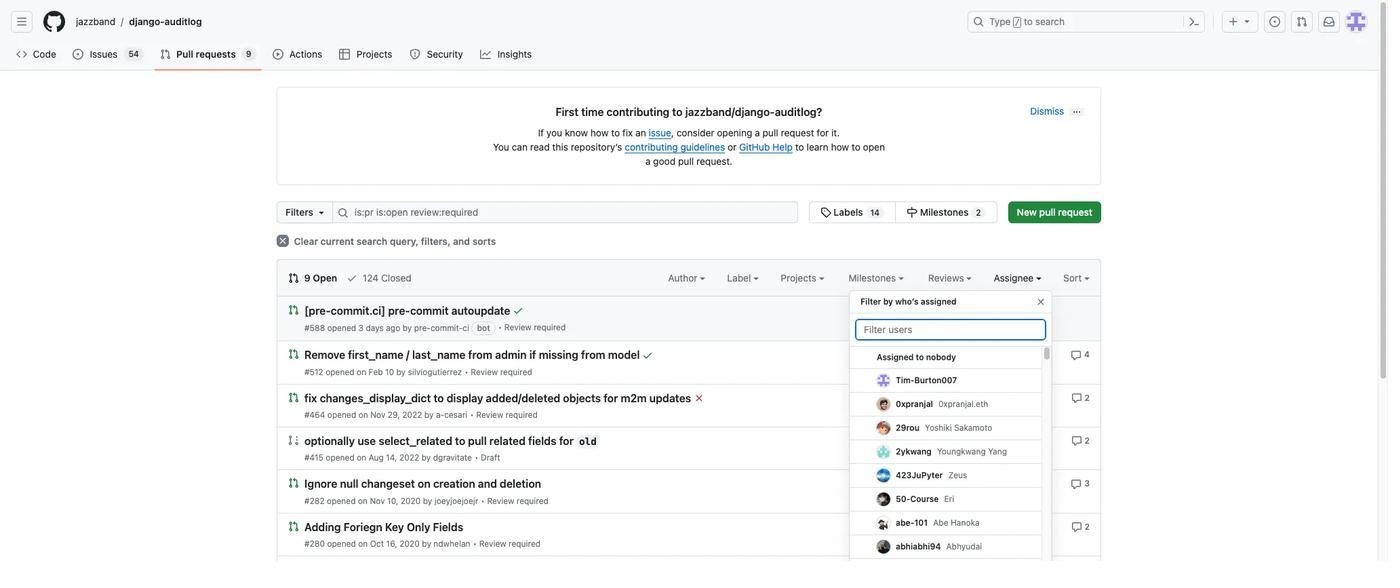 Task type: locate. For each thing, give the bounding box(es) containing it.
1 vertical spatial 2020
[[400, 539, 420, 549]]

review required link down fix changes_display_dict to display added/deleted objects for m2m updates
[[476, 410, 538, 420]]

for inside optionally use select_related to pull related fields for old #415             opened on aug 14, 2022 by dgravitate • draft
[[559, 435, 574, 447]]

2022
[[402, 410, 422, 420], [400, 453, 419, 463]]

• right cesari
[[470, 410, 474, 420]]

1 horizontal spatial 9
[[304, 272, 311, 284]]

by down the ignore null changeset on creation and deletion link
[[423, 496, 432, 506]]

first time contributing to jazzband/django-auditlog?
[[556, 106, 823, 118]]

9 left open on the left of the page
[[304, 272, 311, 284]]

filters
[[286, 206, 313, 218]]

triangle down image
[[316, 207, 327, 218]]

opened down null
[[327, 496, 356, 506]]

comment image up 3 link
[[1072, 436, 1083, 447]]

milestones for milestones 2
[[920, 206, 969, 218]]

0xpranjal.eth
[[939, 399, 989, 409]]

updates
[[650, 392, 691, 404]]

9 open link
[[288, 271, 337, 285]]

1 vertical spatial 2 link
[[1072, 434, 1090, 447]]

2020 right 16,
[[400, 539, 420, 549]]

4 comment image from the top
[[1072, 522, 1083, 532]]

request up help
[[781, 127, 815, 138]]

0 vertical spatial milestones
[[920, 206, 969, 218]]

comment image down '4' link at the bottom right of page
[[1072, 393, 1083, 404]]

projects right table image
[[357, 48, 393, 60]]

• left draft link
[[475, 453, 479, 463]]

1 vertical spatial search
[[357, 235, 388, 247]]

request
[[781, 127, 815, 138], [1059, 206, 1093, 218]]

1 vertical spatial nov
[[370, 496, 385, 506]]

1 horizontal spatial milestones
[[920, 206, 969, 218]]

0 vertical spatial contributing
[[607, 106, 670, 118]]

how down it.
[[831, 141, 849, 153]]

security link
[[404, 44, 470, 64]]

#464
[[305, 410, 325, 420]]

open pull request image for [pre-
[[288, 305, 299, 315]]

8 / 8 checks ok image
[[643, 350, 654, 361]]

#282
[[305, 496, 325, 506]]

silviogutierrez
[[408, 367, 462, 377]]

review inside ignore null changeset on creation and deletion #282             opened on nov 10, 2020 by joeyjoejoejr • review required
[[487, 496, 515, 506]]

on left oct
[[358, 539, 368, 549]]

1 vertical spatial fix
[[305, 392, 317, 404]]

deletion
[[500, 478, 542, 490]]

pull up draft
[[468, 435, 487, 447]]

/ inside type / to search
[[1015, 18, 1020, 27]]

2 for adding foriegn key only fields
[[1085, 521, 1090, 532]]

open pull request element up draft pull request element
[[288, 391, 299, 403]]

1 horizontal spatial issue opened image
[[943, 350, 954, 361]]

0 horizontal spatial request
[[781, 127, 815, 138]]

comment image
[[1071, 479, 1082, 490]]

issue opened image left issues
[[73, 49, 84, 60]]

and down draft
[[478, 478, 497, 490]]

@abe 101 image
[[877, 516, 891, 530]]

0 horizontal spatial a
[[646, 155, 651, 167]]

remove first_name / last_name from admin if missing from model link
[[305, 349, 640, 361]]

2 horizontal spatial /
[[1015, 18, 1020, 27]]

0 vertical spatial request
[[781, 127, 815, 138]]

review required link down admin
[[471, 367, 532, 377]]

dgravitate link
[[433, 453, 472, 463]]

nobody
[[927, 352, 957, 362]]

0xpranjal 0xpranjal.eth
[[896, 399, 989, 409]]

2 open pull request element from the top
[[288, 348, 299, 360]]

ci
[[463, 323, 469, 333]]

2 left new
[[976, 208, 981, 218]]

x image
[[277, 235, 289, 247]]

issue
[[649, 127, 672, 138]]

github
[[740, 141, 770, 153]]

fix up #464
[[305, 392, 317, 404]]

2 up 3 link
[[1085, 435, 1090, 446]]

open pull request element left the adding
[[288, 520, 299, 532]]

/ for type
[[1015, 18, 1020, 27]]

projects button
[[781, 271, 825, 285]]

3 open pull request element from the top
[[288, 391, 299, 403]]

it.
[[832, 127, 840, 138]]

1 vertical spatial for
[[604, 392, 618, 404]]

who's
[[896, 296, 919, 307]]

pre- down commit
[[414, 323, 431, 333]]

issues
[[90, 48, 118, 60]]

Filter users text field
[[856, 319, 1047, 341]]

only
[[407, 521, 430, 533]]

3 open pull request image from the top
[[288, 392, 299, 403]]

nov inside ignore null changeset on creation and deletion #282             opened on nov 10, 2020 by joeyjoejoejr • review required
[[370, 496, 385, 506]]

milestones inside issue element
[[920, 206, 969, 218]]

comment image for remove first_name / last_name from admin if missing from model
[[1071, 350, 1082, 361]]

3 2 link from the top
[[1072, 520, 1090, 532]]

old
[[579, 436, 597, 447]]

open pull request image left the adding
[[288, 521, 299, 532]]

1 vertical spatial issue opened image
[[73, 49, 84, 60]]

to up dgravitate link
[[455, 435, 466, 447]]

0 horizontal spatial from
[[468, 349, 493, 361]]

opened down remove
[[326, 367, 355, 377]]

issue opened image inside the 1 link
[[943, 350, 954, 361]]

issue opened image left git pull request image
[[1270, 16, 1281, 27]]

aug
[[369, 453, 384, 463]]

on left aug
[[357, 453, 367, 463]]

projects right label popup button
[[781, 272, 819, 284]]

2 link down '4' link at the bottom right of page
[[1072, 391, 1090, 404]]

read
[[530, 141, 550, 153]]

to left "nobody"
[[916, 352, 924, 362]]

search left query,
[[357, 235, 388, 247]]

0 horizontal spatial for
[[559, 435, 574, 447]]

contributing up an
[[607, 106, 670, 118]]

author
[[668, 272, 700, 284]]

0 horizontal spatial milestones
[[849, 272, 899, 284]]

nov left "29,"
[[371, 410, 386, 420]]

to up repository's
[[611, 127, 620, 138]]

1 vertical spatial milestones
[[849, 272, 899, 284]]

how up repository's
[[591, 127, 609, 138]]

@2ykwang image
[[877, 445, 891, 459]]

• right bot
[[498, 322, 502, 333]]

to up ,
[[672, 106, 683, 118]]

2 comment image from the top
[[1072, 393, 1083, 404]]

14,
[[386, 453, 397, 463]]

a down you can read this repository's contributing guidelines or github help
[[646, 155, 651, 167]]

2 link down comment image
[[1072, 520, 1090, 532]]

1 horizontal spatial request
[[1059, 206, 1093, 218]]

open pull request image
[[288, 478, 299, 489]]

9 for 9 open
[[304, 272, 311, 284]]

from down bot
[[468, 349, 493, 361]]

1 horizontal spatial from
[[581, 349, 606, 361]]

9 open
[[302, 272, 337, 284]]

pre- up ago
[[388, 305, 410, 317]]

opened right #464
[[328, 410, 356, 420]]

sort button
[[1064, 271, 1090, 285]]

comment image down comment image
[[1072, 522, 1083, 532]]

for left it.
[[817, 127, 829, 138]]

1 vertical spatial pre-
[[414, 323, 431, 333]]

1 vertical spatial how
[[831, 141, 849, 153]]

know
[[565, 127, 588, 138]]

for left m2m
[[604, 392, 618, 404]]

by down select_related
[[422, 453, 431, 463]]

to right type
[[1024, 16, 1033, 27]]

fix left an
[[623, 127, 633, 138]]

2 link up 3 link
[[1072, 434, 1090, 447]]

2020 inside adding foriegn key only fields #280             opened on oct 16, 2020 by ndwhelan • review required
[[400, 539, 420, 549]]

0 horizontal spatial and
[[453, 235, 470, 247]]

tag image
[[821, 207, 832, 218]]

milestones inside 'popup button'
[[849, 272, 899, 284]]

None search field
[[277, 201, 998, 223]]

0 vertical spatial projects
[[357, 48, 393, 60]]

1 horizontal spatial projects
[[781, 272, 819, 284]]

repository's
[[571, 141, 622, 153]]

2 down 3 link
[[1085, 521, 1090, 532]]

search image
[[338, 208, 349, 218]]

assignee
[[994, 272, 1037, 284]]

@abhiabhi94 image
[[877, 540, 891, 554]]

nov left 10,
[[370, 496, 385, 506]]

if you know how to fix an issue ,           consider opening a pull request for it.
[[538, 127, 840, 138]]

opened down the optionally
[[326, 453, 355, 463]]

fields
[[528, 435, 557, 447]]

0 horizontal spatial fix
[[305, 392, 317, 404]]

milestones up filter
[[849, 272, 899, 284]]

pull
[[763, 127, 779, 138], [678, 155, 694, 167], [1040, 206, 1056, 218], [468, 435, 487, 447]]

2 vertical spatial issue opened image
[[943, 350, 954, 361]]

#588
[[305, 323, 325, 333]]

open pull request image up draft pull request element
[[288, 392, 299, 403]]

cesari
[[444, 410, 468, 420]]

0 horizontal spatial pre-
[[388, 305, 410, 317]]

to left open
[[852, 141, 861, 153]]

1 2 link from the top
[[1072, 391, 1090, 404]]

review
[[505, 322, 532, 333], [471, 367, 498, 377], [476, 410, 504, 420], [487, 496, 515, 506], [479, 539, 507, 549]]

1 vertical spatial 3
[[1085, 478, 1090, 489]]

#280
[[305, 539, 325, 549]]

1 horizontal spatial and
[[478, 478, 497, 490]]

10,
[[387, 496, 398, 506]]

1 horizontal spatial git pull request image
[[288, 273, 299, 284]]

0 vertical spatial git pull request image
[[160, 49, 171, 60]]

/ left django-
[[121, 16, 124, 27]]

@50 course image
[[877, 493, 891, 506]]

milestones right milestone image
[[920, 206, 969, 218]]

comment image left 4 at the right of page
[[1071, 350, 1082, 361]]

and left sorts
[[453, 235, 470, 247]]

commit-
[[431, 323, 463, 333]]

0 horizontal spatial projects
[[357, 48, 393, 60]]

a-cesari link
[[436, 410, 468, 420]]

0 vertical spatial 2 link
[[1072, 391, 1090, 404]]

1 vertical spatial request
[[1059, 206, 1093, 218]]

adding foriegn key only fields #280             opened on oct 16, 2020 by ndwhelan • review required
[[305, 521, 541, 549]]

course
[[911, 494, 939, 504]]

3 left days
[[359, 323, 364, 333]]

2 horizontal spatial for
[[817, 127, 829, 138]]

for left old
[[559, 435, 574, 447]]

author button
[[668, 271, 706, 285]]

4
[[1085, 350, 1090, 360]]

open pull request image left [pre-
[[288, 305, 299, 315]]

2 open pull request image from the top
[[288, 349, 299, 360]]

1 horizontal spatial how
[[831, 141, 849, 153]]

1 comment image from the top
[[1071, 350, 1082, 361]]

2 vertical spatial for
[[559, 435, 574, 447]]

issue opened image left the 1
[[943, 350, 954, 361]]

issue opened image
[[1270, 16, 1281, 27], [73, 49, 84, 60], [943, 350, 954, 361]]

0 horizontal spatial /
[[121, 16, 124, 27]]

2020 right 10,
[[401, 496, 421, 506]]

open pull request element left remove
[[288, 348, 299, 360]]

2 2 link from the top
[[1072, 434, 1090, 447]]

guidelines
[[681, 141, 725, 153]]

9 left play icon
[[246, 49, 251, 59]]

pull inside to learn how to open a good pull request.
[[678, 155, 694, 167]]

auditlog?
[[775, 106, 823, 118]]

shield image
[[410, 49, 421, 60]]

pull down contributing guidelines link
[[678, 155, 694, 167]]

close menu image
[[1036, 296, 1047, 307]]

list
[[71, 11, 960, 33]]

pull
[[176, 48, 193, 60]]

git pull request image
[[1297, 16, 1308, 27]]

0 vertical spatial fix
[[623, 127, 633, 138]]

a up github
[[755, 127, 760, 138]]

2020
[[401, 496, 421, 506], [400, 539, 420, 549]]

0 horizontal spatial how
[[591, 127, 609, 138]]

remove
[[305, 349, 346, 361]]

open pull request image
[[288, 305, 299, 315], [288, 349, 299, 360], [288, 392, 299, 403], [288, 521, 299, 532]]

•
[[498, 322, 502, 333], [465, 367, 469, 377], [470, 410, 474, 420], [475, 453, 479, 463], [481, 496, 485, 506], [473, 539, 477, 549]]

0 vertical spatial issue opened image
[[1270, 16, 1281, 27]]

assigned to nobody link
[[850, 347, 1042, 369]]

zeus
[[949, 470, 968, 480]]

2 for optionally use select_related to pull related fields for
[[1085, 435, 1090, 446]]

2022 inside optionally use select_related to pull related fields for old #415             opened on aug 14, 2022 by dgravitate • draft
[[400, 453, 419, 463]]

from left model
[[581, 349, 606, 361]]

ndwhelan
[[434, 539, 471, 549]]

1 open pull request element from the top
[[288, 304, 299, 315]]

1 vertical spatial projects
[[781, 272, 819, 284]]

5 open pull request element from the top
[[288, 520, 299, 532]]

check image
[[347, 273, 358, 284]]

0 horizontal spatial issue opened image
[[73, 49, 84, 60]]

1 horizontal spatial 3
[[1085, 478, 1090, 489]]

git pull request image left 9 open
[[288, 273, 299, 284]]

2 horizontal spatial issue opened image
[[1270, 16, 1281, 27]]

open pull request image for remove
[[288, 349, 299, 360]]

1 vertical spatial a
[[646, 155, 651, 167]]

label
[[728, 272, 754, 284]]

2 vertical spatial 2 link
[[1072, 520, 1090, 532]]

0 vertical spatial 2020
[[401, 496, 421, 506]]

2 link
[[1072, 391, 1090, 404], [1072, 434, 1090, 447], [1072, 520, 1090, 532]]

dismiss ...
[[1031, 105, 1081, 117]]

review right ndwhelan
[[479, 539, 507, 549]]

@29rou image
[[877, 421, 891, 435]]

jazzband / django-auditlog
[[76, 16, 202, 27]]

by down only
[[422, 539, 431, 549]]

eri
[[945, 494, 955, 504]]

11 / 11 checks ok image
[[513, 305, 524, 316]]

0 horizontal spatial 9
[[246, 49, 251, 59]]

3 comment image from the top
[[1072, 436, 1083, 447]]

1 vertical spatial 9
[[304, 272, 311, 284]]

comment image
[[1071, 350, 1082, 361], [1072, 393, 1083, 404], [1072, 436, 1083, 447], [1072, 522, 1083, 532]]

by inside adding foriegn key only fields #280             opened on oct 16, 2020 by ndwhelan • review required
[[422, 539, 431, 549]]

menu
[[849, 285, 1053, 561]]

• right ndwhelan
[[473, 539, 477, 549]]

on inside adding foriegn key only fields #280             opened on oct 16, 2020 by ndwhelan • review required
[[358, 539, 368, 549]]

open pull request element
[[288, 304, 299, 315], [288, 348, 299, 360], [288, 391, 299, 403], [288, 477, 299, 489], [288, 520, 299, 532]]

0 vertical spatial for
[[817, 127, 829, 138]]

jazzband/django-
[[686, 106, 775, 118]]

open pull request image left remove
[[288, 349, 299, 360]]

0 horizontal spatial git pull request image
[[160, 49, 171, 60]]

• right joeyjoejoejr
[[481, 496, 485, 506]]

display
[[447, 392, 483, 404]]

to
[[1024, 16, 1033, 27], [672, 106, 683, 118], [611, 127, 620, 138], [796, 141, 804, 153], [852, 141, 861, 153], [916, 352, 924, 362], [434, 392, 444, 404], [455, 435, 466, 447]]

contributing down issue link
[[625, 141, 678, 153]]

0 vertical spatial 9
[[246, 49, 251, 59]]

0 vertical spatial a
[[755, 127, 760, 138]]

2022 right "29,"
[[402, 410, 422, 420]]

423jupyter
[[896, 470, 943, 480]]

learn
[[807, 141, 829, 153]]

1 vertical spatial git pull request image
[[288, 273, 299, 284]]

comment image for optionally use select_related to pull related fields for
[[1072, 436, 1083, 447]]

how inside to learn how to open a good pull request.
[[831, 141, 849, 153]]

and for creation
[[478, 478, 497, 490]]

/ up '#512             opened on feb 10 by silviogutierrez • review required'
[[406, 349, 410, 361]]

0 vertical spatial search
[[1036, 16, 1065, 27]]

2020 inside ignore null changeset on creation and deletion #282             opened on nov 10, 2020 by joeyjoejoejr • review required
[[401, 496, 421, 506]]

open pull request element left ignore
[[288, 477, 299, 489]]

2 inside milestones 2
[[976, 208, 981, 218]]

search right type
[[1036, 16, 1065, 27]]

on down null
[[358, 496, 368, 506]]

0 vertical spatial and
[[453, 235, 470, 247]]

and inside ignore null changeset on creation and deletion #282             opened on nov 10, 2020 by joeyjoejoejr • review required
[[478, 478, 497, 490]]

issue link
[[649, 127, 672, 138]]

1 open pull request image from the top
[[288, 305, 299, 315]]

0 vertical spatial 3
[[359, 323, 364, 333]]

comment image inside '4' link
[[1071, 350, 1082, 361]]

/ inside jazzband / django-auditlog
[[121, 16, 124, 27]]

git pull request image
[[160, 49, 171, 60], [288, 273, 299, 284]]

2022 down select_related
[[400, 453, 419, 463]]

opened inside adding foriegn key only fields #280             opened on oct 16, 2020 by ndwhelan • review required
[[327, 539, 356, 549]]

oct
[[370, 539, 384, 549]]

request right new
[[1059, 206, 1093, 218]]

adding foriegn key only fields link
[[305, 521, 464, 533]]

added/deleted
[[486, 392, 561, 404]]

1 vertical spatial and
[[478, 478, 497, 490]]

1 vertical spatial 2022
[[400, 453, 419, 463]]

0 vertical spatial how
[[591, 127, 609, 138]]

open pull request element left [pre-
[[288, 304, 299, 315]]

/ right type
[[1015, 18, 1020, 27]]

assigned
[[921, 296, 957, 307]]

on
[[357, 367, 366, 377], [359, 410, 368, 420], [357, 453, 367, 463], [418, 478, 431, 490], [358, 496, 368, 506], [358, 539, 368, 549]]

tim-
[[896, 375, 915, 385]]

2 link for fields
[[1072, 520, 1090, 532]]



Task type: vqa. For each thing, say whether or not it's contained in the screenshot.
2020
yes



Task type: describe. For each thing, give the bounding box(es) containing it.
silviogutierrez link
[[408, 367, 462, 377]]

github help link
[[740, 141, 793, 153]]

yoshiki
[[925, 423, 952, 433]]

@423jupyter image
[[877, 469, 891, 482]]

by inside ignore null changeset on creation and deletion #282             opened on nov 10, 2020 by joeyjoejoejr • review required
[[423, 496, 432, 506]]

triangle down image
[[1242, 16, 1253, 26]]

by right ago
[[403, 323, 412, 333]]

review required link for added/deleted
[[476, 410, 538, 420]]

#512             opened on feb 10 by silviogutierrez • review required
[[305, 367, 532, 377]]

commit.ci]
[[331, 305, 386, 317]]

1 vertical spatial contributing
[[625, 141, 678, 153]]

code image
[[16, 49, 27, 60]]

• down remove first_name / last_name from admin if missing from model
[[465, 367, 469, 377]]

milestones for milestones
[[849, 272, 899, 284]]

1
[[956, 350, 960, 360]]

model
[[608, 349, 640, 361]]

4 open pull request image from the top
[[288, 521, 299, 532]]

review down fix changes_display_dict to display added/deleted objects for m2m updates
[[476, 410, 504, 420]]

54
[[129, 49, 139, 59]]

4 open pull request element from the top
[[288, 477, 299, 489]]

16,
[[386, 539, 398, 549]]

missing
[[539, 349, 579, 361]]

on left feb
[[357, 367, 366, 377]]

and for filters,
[[453, 235, 470, 247]]

on left creation
[[418, 478, 431, 490]]

required inside adding foriegn key only fields #280             opened on oct 16, 2020 by ndwhelan • review required
[[509, 539, 541, 549]]

filters button
[[277, 201, 333, 223]]

bot
[[477, 323, 490, 333]]

sorts
[[473, 235, 496, 247]]

code
[[33, 48, 56, 60]]

review required link down "deletion"
[[487, 496, 549, 506]]

pull up github help link
[[763, 127, 779, 138]]

you can read this repository's contributing guidelines or github help
[[493, 141, 793, 153]]

Search all issues text field
[[332, 201, 798, 223]]

consider
[[677, 127, 715, 138]]

[pre-commit.ci] pre-commit autoupdate link
[[305, 305, 510, 317]]

notifications image
[[1324, 16, 1335, 27]]

50-course eri
[[896, 494, 955, 504]]

29rou
[[896, 423, 920, 433]]

a-
[[436, 410, 444, 420]]

review required link right ndwhelan
[[479, 539, 541, 549]]

by left a-
[[425, 410, 434, 420]]

projects inside popup button
[[781, 272, 819, 284]]

on inside optionally use select_related to pull related fields for old #415             opened on aug 14, 2022 by dgravitate • draft
[[357, 453, 367, 463]]

draft pull request image
[[288, 435, 299, 446]]

open pull request element for remove
[[288, 348, 299, 360]]

pre-commit-ci link
[[414, 323, 469, 333]]

to inside menu
[[916, 352, 924, 362]]

abe-
[[896, 518, 915, 528]]

remove first_name / last_name from admin if missing from model
[[305, 349, 640, 361]]

dgravitate
[[433, 453, 472, 463]]

open pull request image for fix
[[288, 392, 299, 403]]

to learn how to open a good pull request.
[[646, 141, 885, 167]]

optionally
[[305, 435, 355, 447]]

labels
[[834, 206, 863, 218]]

to right help
[[796, 141, 804, 153]]

review down 11 / 11 checks ok icon
[[505, 322, 532, 333]]

clear current search query, filters, and sorts link
[[277, 235, 496, 247]]

a inside to learn how to open a good pull request.
[[646, 155, 651, 167]]

changes_display_dict
[[320, 392, 431, 404]]

if
[[538, 127, 544, 138]]

open pull request element for fix
[[288, 391, 299, 403]]

1 horizontal spatial fix
[[623, 127, 633, 138]]

2 from from the left
[[581, 349, 606, 361]]

graph image
[[480, 49, 491, 60]]

joeyjoejoejr link
[[435, 496, 479, 506]]

insights
[[498, 48, 532, 60]]

1 horizontal spatial a
[[755, 127, 760, 138]]

git pull request image inside "9 open" link
[[288, 273, 299, 284]]

2 link for pull
[[1072, 434, 1090, 447]]

joeyjoejoejr
[[435, 496, 479, 506]]

label button
[[728, 271, 759, 285]]

hanoka
[[951, 518, 980, 528]]

opened inside optionally use select_related to pull related fields for old #415             opened on aug 14, 2022 by dgravitate • draft
[[326, 453, 355, 463]]

abe-101 abe hanoka
[[896, 518, 980, 528]]

/ for jazzband
[[121, 16, 124, 27]]

9 for 9
[[246, 49, 251, 59]]

fields
[[433, 521, 464, 533]]

,
[[672, 127, 674, 138]]

29,
[[388, 410, 400, 420]]

1 horizontal spatial search
[[1036, 16, 1065, 27]]

@0xpranjal image
[[877, 398, 891, 411]]

pull right new
[[1040, 206, 1056, 218]]

abhiabhi94
[[896, 541, 941, 552]]

by right 10
[[397, 367, 406, 377]]

django-auditlog link
[[124, 11, 207, 33]]

review required link for autoupdate
[[505, 322, 566, 333]]

select_related
[[379, 435, 452, 447]]

Issues search field
[[332, 201, 798, 223]]

[pre-
[[305, 305, 331, 317]]

by right filter
[[884, 296, 893, 307]]

labels 14
[[832, 206, 880, 218]]

0 vertical spatial nov
[[371, 410, 386, 420]]

can
[[512, 141, 528, 153]]

jazzband
[[76, 16, 115, 27]]

plus image
[[1229, 16, 1239, 27]]

milestone image
[[907, 207, 918, 218]]

type / to search
[[990, 16, 1065, 27]]

comment image for fix changes_display_dict to display added/deleted objects for m2m updates
[[1072, 393, 1083, 404]]

101
[[915, 518, 928, 528]]

@tim burton007 image
[[877, 374, 891, 387]]

opened inside ignore null changeset on creation and deletion #282             opened on nov 10, 2020 by joeyjoejoejr • review required
[[327, 496, 356, 506]]

issue element
[[809, 201, 998, 223]]

use
[[358, 435, 376, 447]]

burton007
[[915, 375, 958, 385]]

open pull request element for [pre-
[[288, 304, 299, 315]]

opened down the commit.ci]
[[327, 323, 356, 333]]

1 horizontal spatial pre-
[[414, 323, 431, 333]]

django-
[[129, 16, 165, 27]]

3 link
[[1071, 477, 1090, 490]]

issue opened image for 1
[[943, 350, 954, 361]]

this
[[553, 141, 568, 153]]

you
[[493, 141, 509, 153]]

assignee button
[[994, 271, 1042, 285]]

0 vertical spatial 2022
[[402, 410, 422, 420]]

2 for fix changes_display_dict to display added/deleted objects for m2m updates
[[1085, 393, 1090, 403]]

required inside ignore null changeset on creation and deletion #282             opened on nov 10, 2020 by joeyjoejoejr • review required
[[517, 496, 549, 506]]

menu containing filter by who's assigned
[[849, 285, 1053, 561]]

to up a-
[[434, 392, 444, 404]]

• inside optionally use select_related to pull related fields for old #415             opened on aug 14, 2022 by dgravitate • draft
[[475, 453, 479, 463]]

review required link for from
[[471, 367, 532, 377]]

closed
[[381, 272, 412, 284]]

draft
[[481, 453, 500, 463]]

if
[[530, 349, 536, 361]]

review down remove first_name / last_name from admin if missing from model link at the left of the page
[[471, 367, 498, 377]]

command palette image
[[1189, 16, 1200, 27]]

new
[[1017, 206, 1037, 218]]

0xpranjal
[[896, 399, 933, 409]]

reviews
[[929, 272, 967, 284]]

2ykwang
[[896, 446, 932, 457]]

play image
[[272, 49, 283, 60]]

objects
[[563, 392, 601, 404]]

14
[[871, 208, 880, 218]]

open
[[863, 141, 885, 153]]

new pull request
[[1017, 206, 1093, 218]]

draft pull request element
[[288, 434, 299, 446]]

new pull request link
[[1009, 201, 1102, 223]]

ignore null changeset on creation and deletion link
[[305, 478, 542, 490]]

you
[[547, 127, 563, 138]]

review inside adding foriegn key only fields #280             opened on oct 16, 2020 by ndwhelan • review required
[[479, 539, 507, 549]]

list containing jazzband
[[71, 11, 960, 33]]

m2m
[[621, 392, 647, 404]]

admin
[[495, 349, 527, 361]]

• inside adding foriegn key only fields #280             opened on oct 16, 2020 by ndwhelan • review required
[[473, 539, 477, 549]]

homepage image
[[43, 11, 65, 33]]

none search field containing filters
[[277, 201, 998, 223]]

29rou yoshiki sakamoto
[[896, 423, 993, 433]]

by inside optionally use select_related to pull related fields for old #415             opened on aug 14, 2022 by dgravitate • draft
[[422, 453, 431, 463]]

to inside optionally use select_related to pull related fields for old #415             opened on aug 14, 2022 by dgravitate • draft
[[455, 435, 466, 447]]

assigned to nobody
[[877, 352, 957, 362]]

milestones 2
[[918, 206, 981, 218]]

yang
[[989, 446, 1007, 457]]

1 horizontal spatial for
[[604, 392, 618, 404]]

ignore null changeset on creation and deletion #282             opened on nov 10, 2020 by joeyjoejoejr • review required
[[305, 478, 549, 506]]

0 horizontal spatial 3
[[359, 323, 364, 333]]

current
[[321, 235, 354, 247]]

comment image for adding foriegn key only fields
[[1072, 522, 1083, 532]]

1 from from the left
[[468, 349, 493, 361]]

table image
[[340, 49, 350, 60]]

0 vertical spatial pre-
[[388, 305, 410, 317]]

• inside ignore null changeset on creation and deletion #282             opened on nov 10, 2020 by joeyjoejoejr • review required
[[481, 496, 485, 506]]

...
[[1073, 105, 1081, 115]]

first_name
[[348, 349, 404, 361]]

dismiss
[[1031, 105, 1065, 117]]

filter by who's assigned
[[861, 296, 957, 307]]

on down changes_display_dict
[[359, 410, 368, 420]]

0 horizontal spatial search
[[357, 235, 388, 247]]

issue opened image for issues
[[73, 49, 84, 60]]

1 / 6 checks ok image
[[694, 393, 705, 404]]

pull inside optionally use select_related to pull related fields for old #415             opened on aug 14, 2022 by dgravitate • draft
[[468, 435, 487, 447]]

abe
[[934, 518, 949, 528]]

1 horizontal spatial /
[[406, 349, 410, 361]]



